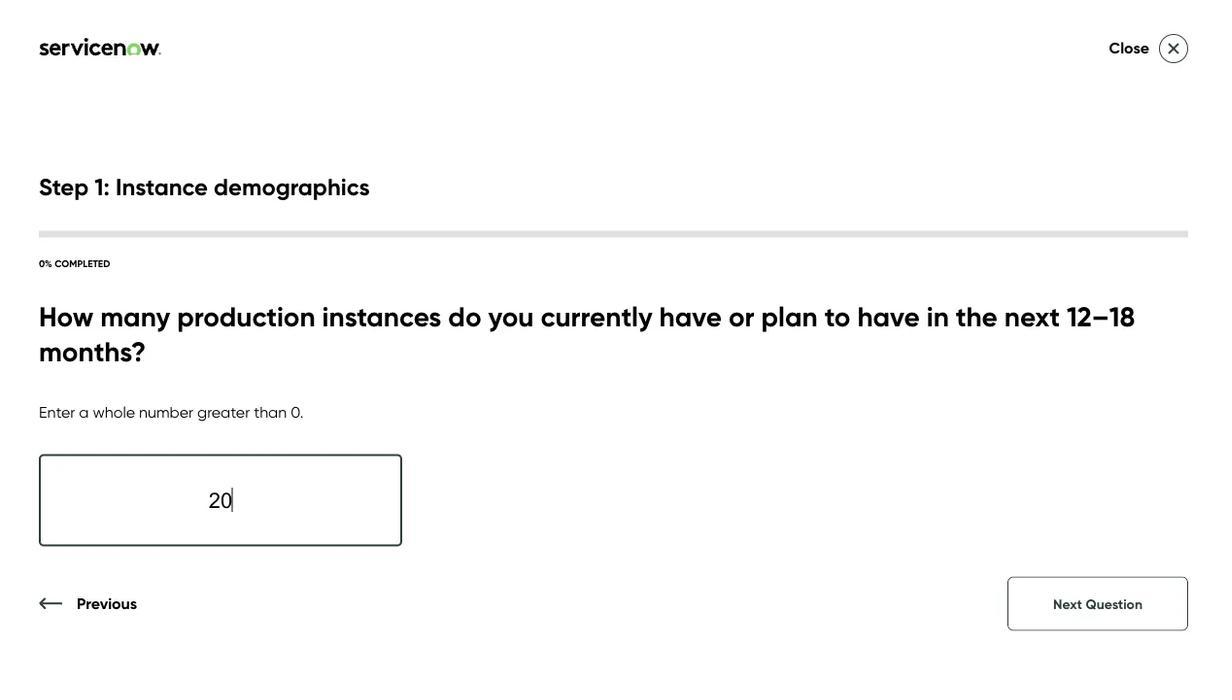 Task type: locate. For each thing, give the bounding box(es) containing it.
step 1: instance demographics
[[39, 172, 370, 201]]

1 have from the left
[[660, 300, 722, 334]]

the
[[956, 300, 998, 334]]

a
[[79, 402, 89, 421]]

plan
[[762, 300, 818, 334]]

step
[[39, 172, 89, 201]]

you
[[489, 300, 534, 334]]

0% completed
[[39, 257, 110, 269]]

next question
[[1054, 596, 1143, 612]]

demographics
[[214, 172, 370, 201]]

instance
[[116, 172, 208, 201]]

close
[[1110, 39, 1150, 58]]

have left the or
[[660, 300, 722, 334]]

next
[[1054, 596, 1083, 612]]

many
[[100, 300, 170, 334]]

than
[[254, 402, 287, 421]]

whole
[[93, 402, 135, 421]]

0 horizontal spatial have
[[660, 300, 722, 334]]

platfo
[[1123, 213, 1228, 271]]

do
[[449, 300, 482, 334]]

have
[[660, 300, 722, 334], [858, 300, 920, 334]]

1 horizontal spatial have
[[858, 300, 920, 334]]

completed
[[55, 257, 110, 269]]

production
[[177, 300, 316, 334]]

previous
[[77, 594, 137, 613]]

currently
[[541, 300, 653, 334]]

12–18
[[1067, 300, 1136, 334]]

servicenow platfo
[[858, 213, 1228, 331]]

to
[[825, 300, 851, 334]]

enter a whole number greater than 0.
[[39, 402, 304, 421]]

2 have from the left
[[858, 300, 920, 334]]

have left in
[[858, 300, 920, 334]]

next question link
[[1008, 577, 1189, 631]]

how
[[39, 300, 94, 334]]



Task type: describe. For each thing, give the bounding box(es) containing it.
question
[[1086, 596, 1143, 612]]

servicenow
[[858, 213, 1112, 271]]

greater
[[197, 402, 250, 421]]

enter
[[39, 402, 75, 421]]

1:
[[95, 172, 110, 201]]

how many production instances do you currently have or plan to have in the next 12–18 months?
[[39, 300, 1136, 369]]

0.
[[291, 402, 304, 421]]

number
[[139, 402, 194, 421]]

next
[[1005, 300, 1061, 334]]

Enter a number field
[[39, 455, 403, 547]]

in
[[927, 300, 950, 334]]

or
[[729, 300, 755, 334]]

instances
[[322, 300, 442, 334]]

months?
[[39, 335, 146, 369]]

0%
[[39, 257, 52, 269]]



Task type: vqa. For each thing, say whether or not it's contained in the screenshot.
12–18
yes



